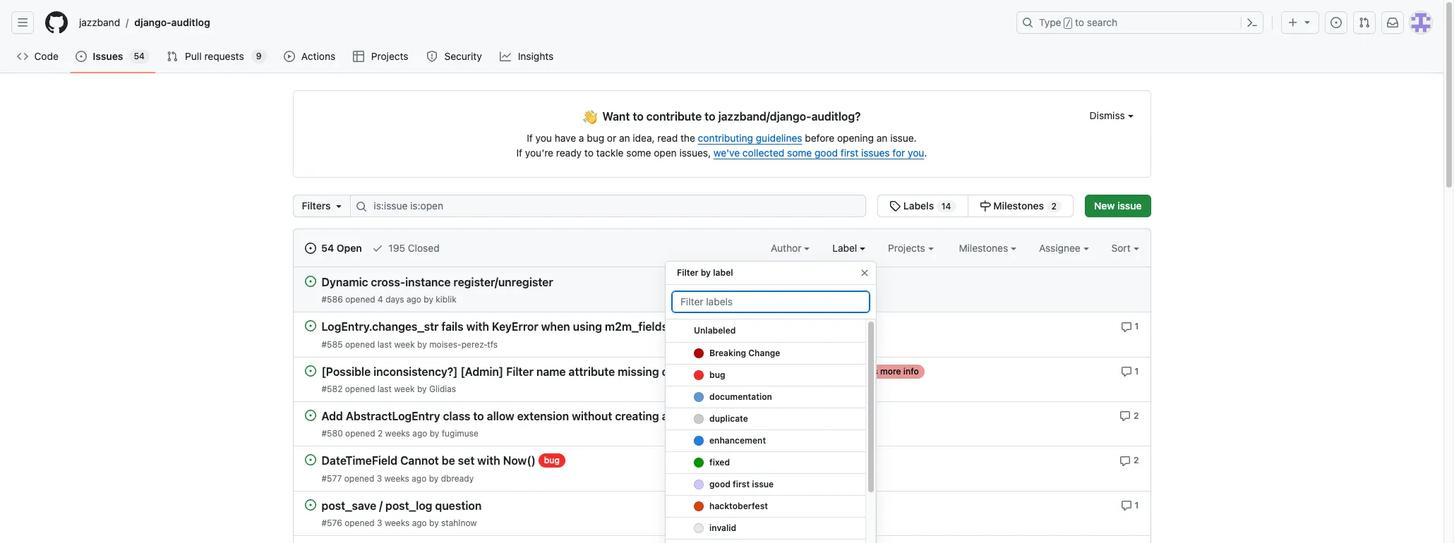 Task type: vqa. For each thing, say whether or not it's contained in the screenshot.
the leftmost the issue
yes



Task type: locate. For each thing, give the bounding box(es) containing it.
ago down 'cannot'
[[412, 474, 427, 484]]

1 vertical spatial needs more info link
[[848, 365, 925, 379]]

none search field containing filters
[[293, 195, 1074, 218]]

first
[[841, 147, 859, 159], [733, 480, 750, 490]]

milestones for milestones 2
[[994, 200, 1044, 212]]

tag image
[[890, 201, 901, 212]]

1 1 link from the top
[[1121, 320, 1139, 333]]

2 some from the left
[[787, 147, 812, 159]]

first down opening
[[841, 147, 859, 159]]

milestones inside popup button
[[959, 242, 1011, 254]]

0 vertical spatial bug link
[[666, 365, 866, 387]]

0 vertical spatial 1
[[1135, 322, 1139, 332]]

2 comment image from the top
[[1121, 501, 1133, 512]]

0 vertical spatial bug
[[587, 132, 605, 144]]

empty
[[699, 366, 733, 378]]

1 vertical spatial comment image
[[1121, 501, 1133, 512]]

0 vertical spatial 1 link
[[1121, 320, 1139, 333]]

you're
[[525, 147, 554, 159]]

bug link right now()
[[539, 454, 566, 468]]

1 horizontal spatial first
[[841, 147, 859, 159]]

1 horizontal spatial issue opened image
[[305, 243, 316, 254]]

needs
[[676, 322, 701, 332], [853, 366, 878, 377]]

0 horizontal spatial bug
[[544, 456, 560, 466]]

enhancement link down documentation link at bottom
[[747, 410, 814, 424]]

by left label
[[701, 268, 711, 278]]

open issue image left post_save
[[305, 500, 316, 511]]

1 horizontal spatial /
[[379, 500, 383, 513]]

0 horizontal spatial an
[[619, 132, 630, 144]]

1 for logentry.changes_str fails with keyerror when using m2m_fields
[[1135, 366, 1139, 377]]

more for logentry.changes_str fails with keyerror when using m2m_fields
[[704, 322, 724, 332]]

needs more info for logentry.changes_str fails with keyerror when using m2m_fields
[[676, 322, 742, 332]]

0 horizontal spatial info
[[727, 322, 742, 332]]

2 last from the top
[[378, 384, 392, 395]]

weeks down abstractlogentry
[[385, 429, 410, 439]]

opened for datetimefield cannot be set with now()
[[344, 474, 374, 484]]

1 vertical spatial first
[[733, 480, 750, 490]]

git pull request image
[[1359, 17, 1371, 28], [167, 51, 178, 62]]

fugimuse link
[[442, 429, 479, 439]]

[admin]
[[461, 366, 504, 378]]

0 vertical spatial 54
[[134, 51, 145, 61]]

1 comment image from the top
[[1121, 366, 1133, 378]]

actions link
[[278, 46, 342, 67]]

1 an from the left
[[619, 132, 630, 144]]

6 open issue element from the top
[[305, 499, 316, 511]]

good down before
[[815, 147, 838, 159]]

54 right issues in the left of the page
[[134, 51, 145, 61]]

54 for 54 open
[[321, 242, 334, 254]]

[possible
[[322, 366, 371, 378]]

by down instance
[[424, 295, 434, 305]]

you right for
[[908, 147, 925, 159]]

last
[[378, 339, 392, 350], [378, 384, 392, 395]]

0 vertical spatial with
[[467, 321, 489, 334]]

1 vertical spatial more
[[881, 366, 902, 377]]

to right the want
[[633, 110, 644, 123]]

good first issue
[[710, 480, 774, 490]]

0 vertical spatial week
[[394, 339, 415, 350]]

1 horizontal spatial an
[[877, 132, 888, 144]]

opened left 4
[[345, 295, 375, 305]]

guidelines
[[756, 132, 803, 144]]

opened for [possible inconsistency?] [admin] filter name attribute missing due to empty
[[345, 384, 375, 395]]

triangle down image right plus image
[[1302, 16, 1314, 28]]

issue down fixed link
[[752, 480, 774, 490]]

search image
[[356, 201, 368, 213]]

1 horizontal spatial needs
[[853, 366, 878, 377]]

[possible inconsistency?] [admin] filter name attribute missing due to empty spec.lookup_kwarg
[[322, 366, 842, 378]]

issue opened image left issues in the left of the page
[[76, 51, 87, 62]]

4 open issue element from the top
[[305, 410, 316, 422]]

2 inside milestones 2
[[1052, 201, 1057, 212]]

issue opened image inside 54 open link
[[305, 243, 316, 254]]

0 vertical spatial needs
[[676, 322, 701, 332]]

assignee
[[1039, 242, 1084, 254]]

comment image inside 1 link
[[1121, 322, 1133, 333]]

cannot
[[400, 455, 439, 468]]

triangle down image left search icon at the top
[[334, 201, 345, 212]]

weeks for cannot
[[385, 474, 409, 484]]

opened down logentry.changes_str
[[345, 339, 375, 350]]

or
[[607, 132, 617, 144]]

triangle down image
[[1302, 16, 1314, 28], [334, 201, 345, 212]]

stahlnow
[[441, 518, 477, 529]]

1 vertical spatial issue
[[752, 480, 774, 490]]

with
[[467, 321, 489, 334], [478, 455, 500, 468]]

by
[[701, 268, 711, 278], [424, 295, 434, 305], [417, 339, 427, 350], [417, 384, 427, 395], [430, 429, 439, 439], [429, 474, 439, 484], [429, 518, 439, 529]]

inconsistency?]
[[374, 366, 458, 378]]

opened down [possible
[[345, 384, 375, 395]]

54
[[134, 51, 145, 61], [321, 242, 334, 254]]

you up you're
[[536, 132, 552, 144]]

projects button
[[888, 241, 934, 256]]

1 vertical spatial last
[[378, 384, 392, 395]]

using
[[573, 321, 602, 334]]

1 horizontal spatial triangle down image
[[1302, 16, 1314, 28]]

2 open issue image from the top
[[305, 500, 316, 511]]

open issue element for add abstractlogentry class to allow extension without creating additional table
[[305, 410, 316, 422]]

1 vertical spatial needs
[[853, 366, 878, 377]]

1 vertical spatial issue opened image
[[305, 243, 316, 254]]

#577             opened 3 weeks ago by dbready
[[322, 474, 474, 484]]

actions
[[301, 50, 336, 62]]

good inside if you have a bug or an idea, read the contributing guidelines before opening an issue. if you're ready to tackle some open issues, we've collected some good first issues for you .
[[815, 147, 838, 159]]

needs more info link
[[671, 320, 748, 334], [848, 365, 925, 379]]

2 link
[[1120, 410, 1139, 422], [1120, 454, 1139, 467]]

1 vertical spatial 3
[[377, 518, 382, 529]]

opened for add abstractlogentry class to allow extension without creating additional table
[[345, 429, 375, 439]]

good down fixed
[[710, 480, 731, 490]]

we've collected some good first issues for you link
[[714, 147, 925, 159]]

0 horizontal spatial good
[[710, 480, 731, 490]]

issue opened image
[[76, 51, 87, 62], [305, 243, 316, 254]]

more
[[704, 322, 724, 332], [881, 366, 902, 377]]

ago down post_log
[[412, 518, 427, 529]]

0 horizontal spatial issue opened image
[[76, 51, 87, 62]]

jazzband
[[79, 16, 120, 28]]

1 vertical spatial needs more info
[[853, 366, 919, 377]]

3 down the post_save / post_log question link on the left
[[377, 518, 382, 529]]

new issue
[[1095, 200, 1142, 212]]

2 week from the top
[[394, 384, 415, 395]]

jazzband/django-
[[719, 110, 812, 123]]

1 vertical spatial bug
[[710, 370, 726, 381]]

0 vertical spatial needs more info
[[676, 322, 742, 332]]

an right or
[[619, 132, 630, 144]]

3 open issue element from the top
[[305, 365, 316, 377]]

0 horizontal spatial needs more info
[[676, 322, 742, 332]]

0 vertical spatial good
[[815, 147, 838, 159]]

0 vertical spatial needs more info link
[[671, 320, 748, 334]]

/ inside the jazzband / django-auditlog
[[126, 17, 129, 29]]

by left stahlnow
[[429, 518, 439, 529]]

0 horizontal spatial projects
[[371, 50, 409, 62]]

insights
[[518, 50, 554, 62]]

1 link for needs more info
[[1121, 320, 1139, 333]]

label
[[833, 242, 860, 254]]

2 horizontal spatial /
[[1066, 18, 1071, 28]]

0 horizontal spatial needs more info link
[[671, 320, 748, 334]]

opened inside dynamic cross-instance register/unregister #586             opened 4 days ago by kiblik
[[345, 295, 375, 305]]

enhancement
[[753, 411, 809, 422], [710, 436, 766, 446]]

enhancement down documentation link at bottom
[[753, 411, 809, 422]]

0 vertical spatial info
[[727, 322, 742, 332]]

last down logentry.changes_str
[[378, 339, 392, 350]]

fugimuse
[[442, 429, 479, 439]]

2 vertical spatial 1 link
[[1121, 499, 1139, 512]]

1 vertical spatial 1 link
[[1121, 365, 1139, 378]]

1 vertical spatial week
[[394, 384, 415, 395]]

0 vertical spatial last
[[378, 339, 392, 350]]

0 horizontal spatial needs
[[676, 322, 701, 332]]

comment image
[[1121, 366, 1133, 378], [1121, 501, 1133, 512]]

1 vertical spatial enhancement
[[710, 436, 766, 446]]

with up perez-
[[467, 321, 489, 334]]

1 last from the top
[[378, 339, 392, 350]]

if left you're
[[517, 147, 523, 159]]

open
[[337, 242, 362, 254]]

filter left label
[[677, 268, 699, 278]]

week up inconsistency?]
[[394, 339, 415, 350]]

0 horizontal spatial first
[[733, 480, 750, 490]]

projects right the table "icon"
[[371, 50, 409, 62]]

0 vertical spatial issue opened image
[[76, 51, 87, 62]]

sort button
[[1112, 241, 1139, 256]]

3 down the datetimefield
[[377, 474, 382, 484]]

1 open issue image from the top
[[305, 276, 316, 287]]

0 horizontal spatial some
[[627, 147, 651, 159]]

milestones inside issue element
[[994, 200, 1044, 212]]

more for [possible inconsistency?] [admin] filter name attribute missing due to empty
[[881, 366, 902, 377]]

open issue element for logentry.changes_str fails with keyerror when using m2m_fields
[[305, 320, 316, 332]]

1 horizontal spatial bug
[[587, 132, 605, 144]]

1 1 from the top
[[1135, 322, 1139, 332]]

/ for type
[[1066, 18, 1071, 28]]

open issue image left add in the bottom left of the page
[[305, 410, 316, 422]]

0 horizontal spatial issue
[[752, 480, 774, 490]]

0 horizontal spatial triangle down image
[[334, 201, 345, 212]]

jazzband / django-auditlog
[[79, 16, 210, 29]]

code image
[[17, 51, 28, 62]]

add abstractlogentry class to allow extension without creating additional table
[[322, 410, 745, 423]]

opened down the datetimefield
[[344, 474, 374, 484]]

weeks up the post_save / post_log question link on the left
[[385, 474, 409, 484]]

2 link for datetimefield cannot be set with now()
[[1120, 454, 1139, 467]]

ago right days
[[407, 295, 422, 305]]

1 2 link from the top
[[1120, 410, 1139, 422]]

#576
[[322, 518, 342, 529]]

before
[[805, 132, 835, 144]]

weeks
[[385, 429, 410, 439], [385, 474, 409, 484], [385, 518, 410, 529]]

dismiss
[[1090, 109, 1128, 121]]

requests
[[204, 50, 244, 62]]

1 horizontal spatial git pull request image
[[1359, 17, 1371, 28]]

/ inside the type / to search
[[1066, 18, 1071, 28]]

label
[[713, 268, 733, 278]]

#585
[[322, 339, 343, 350]]

code link
[[11, 46, 65, 67]]

2 open issue image from the top
[[305, 321, 316, 332]]

0 horizontal spatial you
[[536, 132, 552, 144]]

1 vertical spatial bug link
[[539, 454, 566, 468]]

3
[[377, 474, 382, 484], [377, 518, 382, 529]]

1 horizontal spatial needs more info
[[853, 366, 919, 377]]

0 horizontal spatial /
[[126, 17, 129, 29]]

1 horizontal spatial projects
[[888, 242, 928, 254]]

git pull request image right issue opened icon
[[1359, 17, 1371, 28]]

1 vertical spatial triangle down image
[[334, 201, 345, 212]]

0 horizontal spatial bug link
[[539, 454, 566, 468]]

comment image for datetimefield cannot be set with now()
[[1120, 456, 1131, 467]]

1 vertical spatial 54
[[321, 242, 334, 254]]

homepage image
[[45, 11, 68, 34]]

set
[[458, 455, 475, 468]]

1 vertical spatial filter
[[506, 366, 534, 378]]

without
[[572, 410, 613, 423]]

2 1 link from the top
[[1121, 365, 1139, 378]]

1 open issue image from the top
[[305, 410, 316, 422]]

1 vertical spatial milestones
[[959, 242, 1011, 254]]

1 horizontal spatial filter
[[677, 268, 699, 278]]

some down before
[[787, 147, 812, 159]]

2 1 from the top
[[1135, 366, 1139, 377]]

0 vertical spatial filter
[[677, 268, 699, 278]]

0 horizontal spatial if
[[517, 147, 523, 159]]

1 vertical spatial 2 link
[[1120, 454, 1139, 467]]

creating
[[615, 410, 659, 423]]

if up you're
[[527, 132, 533, 144]]

list
[[73, 11, 1008, 34]]

54 for 54
[[134, 51, 145, 61]]

post_save
[[322, 500, 377, 513]]

graph image
[[500, 51, 511, 62]]

/
[[126, 17, 129, 29], [1066, 18, 1071, 28], [379, 500, 383, 513]]

logentry.changes_str fails with keyerror when using m2m_fields
[[322, 321, 668, 334]]

fails
[[442, 321, 464, 334]]

plus image
[[1288, 17, 1299, 28]]

first up hacktoberfest
[[733, 480, 750, 490]]

0 horizontal spatial more
[[704, 322, 724, 332]]

an up issues
[[877, 132, 888, 144]]

glidias link
[[429, 384, 456, 395]]

closed
[[408, 242, 440, 254]]

#577
[[322, 474, 342, 484]]

open issue image
[[305, 410, 316, 422], [305, 500, 316, 511]]

first inside if you have a bug or an idea, read the contributing guidelines before opening an issue. if you're ready to tackle some open issues, we've collected some good first issues for you .
[[841, 147, 859, 159]]

0 vertical spatial open issue image
[[305, 410, 316, 422]]

0 horizontal spatial git pull request image
[[167, 51, 178, 62]]

filter left name
[[506, 366, 534, 378]]

check image
[[372, 243, 383, 254]]

milestones right milestone "icon"
[[994, 200, 1044, 212]]

bug link down change on the bottom of the page
[[666, 365, 866, 387]]

👋
[[583, 107, 597, 126]]

git pull request image left pull on the top left of page
[[167, 51, 178, 62]]

menu
[[665, 256, 877, 544]]

None search field
[[293, 195, 1074, 218]]

to right ready
[[585, 147, 594, 159]]

by left moises-
[[417, 339, 427, 350]]

0 vertical spatial 2 link
[[1120, 410, 1139, 422]]

3 1 link from the top
[[1121, 499, 1139, 512]]

1 horizontal spatial 54
[[321, 242, 334, 254]]

info
[[727, 322, 742, 332], [904, 366, 919, 377]]

enhancement link down table
[[666, 431, 866, 453]]

2 open issue element from the top
[[305, 320, 316, 332]]

bug right now()
[[544, 456, 560, 466]]

2 vertical spatial weeks
[[385, 518, 410, 529]]

/ left post_log
[[379, 500, 383, 513]]

milestones down milestone "icon"
[[959, 242, 1011, 254]]

bug right "a" at the left top of the page
[[587, 132, 605, 144]]

enhancement link
[[747, 410, 814, 424], [666, 431, 866, 453]]

open issue image
[[305, 276, 316, 287], [305, 321, 316, 332], [305, 366, 316, 377], [305, 455, 316, 466]]

0 vertical spatial comment image
[[1121, 322, 1133, 333]]

1 week from the top
[[394, 339, 415, 350]]

opened down post_save
[[345, 518, 375, 529]]

/ right type
[[1066, 18, 1071, 28]]

comment image
[[1121, 322, 1133, 333], [1120, 411, 1131, 422], [1120, 456, 1131, 467]]

documentation
[[710, 392, 773, 403]]

triangle down image inside filters popup button
[[334, 201, 345, 212]]

2 2 link from the top
[[1120, 454, 1139, 467]]

#580             opened 2 weeks ago by fugimuse
[[322, 429, 479, 439]]

weeks down the post_save / post_log question link on the left
[[385, 518, 410, 529]]

1 horizontal spatial info
[[904, 366, 919, 377]]

to right due
[[685, 366, 696, 378]]

read
[[658, 132, 678, 144]]

projects down labels
[[888, 242, 928, 254]]

week down inconsistency?]
[[394, 384, 415, 395]]

1 vertical spatial comment image
[[1120, 411, 1131, 422]]

2 vertical spatial comment image
[[1120, 456, 1131, 467]]

open issue element for post_save / post_log question
[[305, 499, 316, 511]]

issue.
[[891, 132, 917, 144]]

by down inconsistency?]
[[417, 384, 427, 395]]

days
[[386, 295, 404, 305]]

open issue image for logentry.changes_str fails with keyerror when using m2m_fields
[[305, 321, 316, 332]]

a
[[579, 132, 584, 144]]

unlabeled
[[694, 326, 736, 336]]

question
[[435, 500, 482, 513]]

/ inside post_save / post_log question #576             opened 3 weeks ago by stahlnow
[[379, 500, 383, 513]]

needs for [possible inconsistency?] [admin] filter name attribute missing due to empty
[[853, 366, 878, 377]]

issue opened image left 54 open
[[305, 243, 316, 254]]

4 open issue image from the top
[[305, 455, 316, 466]]

bug down the breaking
[[710, 370, 726, 381]]

author
[[771, 242, 805, 254]]

2 vertical spatial 1
[[1135, 500, 1139, 511]]

issue opened image
[[1331, 17, 1342, 28]]

1 vertical spatial weeks
[[385, 474, 409, 484]]

54 open
[[319, 242, 362, 254]]

for
[[893, 147, 906, 159]]

1 open issue element from the top
[[305, 275, 316, 287]]

opened up the datetimefield
[[345, 429, 375, 439]]

0 vertical spatial issue
[[1118, 200, 1142, 212]]

3 inside post_save / post_log question #576             opened 3 weeks ago by stahlnow
[[377, 518, 382, 529]]

table image
[[353, 51, 365, 62]]

0 vertical spatial more
[[704, 322, 724, 332]]

open issue element for dynamic cross-instance register/unregister
[[305, 275, 316, 287]]

open issue element
[[305, 275, 316, 287], [305, 320, 316, 332], [305, 365, 316, 377], [305, 410, 316, 422], [305, 454, 316, 466], [305, 499, 316, 511]]

info for [possible inconsistency?] [admin] filter name attribute missing due to empty
[[904, 366, 919, 377]]

1 horizontal spatial you
[[908, 147, 925, 159]]

week for logentry.changes_str fails with keyerror when using m2m_fields
[[394, 339, 415, 350]]

author button
[[771, 241, 810, 256]]

last up abstractlogentry
[[378, 384, 392, 395]]

0 vertical spatial first
[[841, 147, 859, 159]]

with right set
[[478, 455, 500, 468]]

0 vertical spatial milestones
[[994, 200, 1044, 212]]

54 left "open"
[[321, 242, 334, 254]]

5 open issue element from the top
[[305, 454, 316, 466]]

3 open issue image from the top
[[305, 366, 316, 377]]

0 horizontal spatial 54
[[134, 51, 145, 61]]

0 vertical spatial projects
[[371, 50, 409, 62]]

additional
[[662, 410, 715, 423]]

django-auditlog link
[[129, 11, 216, 34]]

0 vertical spatial weeks
[[385, 429, 410, 439]]

issue right the new at the right top
[[1118, 200, 1142, 212]]

to up contributing
[[705, 110, 716, 123]]

0 vertical spatial comment image
[[1121, 366, 1133, 378]]

if
[[527, 132, 533, 144], [517, 147, 523, 159]]

some down idea,
[[627, 147, 651, 159]]

/ left 'django-'
[[126, 17, 129, 29]]

1 horizontal spatial some
[[787, 147, 812, 159]]

1 vertical spatial git pull request image
[[167, 51, 178, 62]]

enhancement down duplicate
[[710, 436, 766, 446]]



Task type: describe. For each thing, give the bounding box(es) containing it.
1 link for logentry.changes_str fails with keyerror when using m2m_fields
[[1121, 365, 1139, 378]]

security link
[[421, 46, 489, 67]]

0 vertical spatial git pull request image
[[1359, 17, 1371, 28]]

ready
[[556, 147, 582, 159]]

open
[[654, 147, 677, 159]]

glidias
[[429, 384, 456, 395]]

fixed
[[710, 458, 730, 468]]

open issue element for datetimefield cannot be set with now()
[[305, 454, 316, 466]]

open issue image for add abstractlogentry class to allow extension without creating additional table
[[305, 410, 316, 422]]

needs more info link for logentry.changes_str fails with keyerror when using m2m_fields
[[671, 320, 748, 334]]

weeks for abstractlogentry
[[385, 429, 410, 439]]

1 vertical spatial if
[[517, 147, 523, 159]]

we've
[[714, 147, 740, 159]]

milestones for milestones
[[959, 242, 1011, 254]]

195 closed
[[386, 242, 440, 254]]

spec.lookup_kwarg
[[738, 367, 842, 378]]

milestones 2
[[991, 200, 1057, 212]]

have
[[555, 132, 576, 144]]

2 an from the left
[[877, 132, 888, 144]]

0 vertical spatial enhancement link
[[747, 410, 814, 424]]

filter by label
[[677, 268, 733, 278]]

keyerror
[[492, 321, 539, 334]]

breaking change link
[[666, 343, 866, 365]]

0 vertical spatial 3
[[377, 474, 382, 484]]

abstractlogentry
[[346, 410, 440, 423]]

open issue image for post_save / post_log question
[[305, 500, 316, 511]]

documentation link
[[666, 387, 866, 409]]

open issue image for [possible inconsistency?] [admin] filter name attribute missing due to empty
[[305, 366, 316, 377]]

2 vertical spatial bug
[[544, 456, 560, 466]]

invalid link
[[666, 518, 866, 540]]

bug inside menu
[[710, 370, 726, 381]]

comment image for 1 link corresponding to logentry.changes_str fails with keyerror when using m2m_fields
[[1121, 366, 1133, 378]]

opened for logentry.changes_str fails with keyerror when using m2m_fields
[[345, 339, 375, 350]]

command palette image
[[1247, 17, 1258, 28]]

add
[[322, 410, 343, 423]]

/ for post_save
[[379, 500, 383, 513]]

#586
[[322, 295, 343, 305]]

1 vertical spatial with
[[478, 455, 500, 468]]

filter inside menu
[[677, 268, 699, 278]]

to left search
[[1076, 16, 1085, 28]]

missing
[[618, 366, 659, 378]]

kiblik link
[[436, 295, 457, 305]]

by down datetimefield cannot be set with now() link
[[429, 474, 439, 484]]

4
[[378, 295, 383, 305]]

register/unregister
[[454, 276, 553, 289]]

tackle
[[596, 147, 624, 159]]

the
[[681, 132, 696, 144]]

cross-
[[371, 276, 405, 289]]

jazzband link
[[73, 11, 126, 34]]

label button
[[833, 241, 866, 256]]

open issue element for [possible inconsistency?] [admin] filter name attribute missing due to empty
[[305, 365, 316, 377]]

change
[[749, 348, 781, 359]]

hacktoberfest
[[710, 501, 768, 512]]

type
[[1040, 16, 1062, 28]]

3 1 from the top
[[1135, 500, 1139, 511]]

/ for jazzband
[[126, 17, 129, 29]]

1 vertical spatial enhancement link
[[666, 431, 866, 453]]

Issues search field
[[351, 195, 867, 218]]

weeks inside post_save / post_log question #576             opened 3 weeks ago by stahlnow
[[385, 518, 410, 529]]

milestone image
[[980, 201, 991, 212]]

projects inside projects popup button
[[888, 242, 928, 254]]

open issue image for datetimefield cannot be set with now()
[[305, 455, 316, 466]]

ago up 'cannot'
[[413, 429, 427, 439]]

sort
[[1112, 242, 1131, 254]]

needs for logentry.changes_str fails with keyerror when using m2m_fields
[[676, 322, 701, 332]]

to inside if you have a bug or an idea, read the contributing guidelines before opening an issue. if you're ready to tackle some open issues, we've collected some good first issues for you .
[[585, 147, 594, 159]]

code
[[34, 50, 58, 62]]

needs more info for [possible inconsistency?] [admin] filter name attribute missing due to empty
[[853, 366, 919, 377]]

👋 want to contribute to jazzband/django-auditlog?
[[583, 107, 861, 126]]

assignee button
[[1039, 241, 1089, 256]]

by left fugimuse link
[[430, 429, 439, 439]]

attribute
[[569, 366, 615, 378]]

1 vertical spatial good
[[710, 480, 731, 490]]

filters button
[[293, 195, 351, 218]]

collected
[[743, 147, 785, 159]]

class
[[443, 410, 471, 423]]

1 for needs more info
[[1135, 322, 1139, 332]]

1 some from the left
[[627, 147, 651, 159]]

table
[[718, 410, 745, 423]]

ago inside post_save / post_log question #576             opened 3 weeks ago by stahlnow
[[412, 518, 427, 529]]

0 vertical spatial enhancement
[[753, 411, 809, 422]]

54 open link
[[305, 241, 362, 256]]

ago inside dynamic cross-instance register/unregister #586             opened 4 days ago by kiblik
[[407, 295, 422, 305]]

contribute
[[647, 110, 702, 123]]

moises-
[[429, 339, 462, 350]]

instance
[[405, 276, 451, 289]]

0 vertical spatial if
[[527, 132, 533, 144]]

idea,
[[633, 132, 655, 144]]

comment image for add abstractlogentry class to allow extension without creating additional table
[[1120, 411, 1131, 422]]

stahlnow link
[[441, 518, 477, 529]]

shield image
[[427, 51, 438, 62]]

projects inside projects link
[[371, 50, 409, 62]]

security
[[445, 50, 482, 62]]

new
[[1095, 200, 1115, 212]]

extension
[[517, 410, 569, 423]]

2 link for add abstractlogentry class to allow extension without creating additional table
[[1120, 410, 1139, 422]]

bug inside if you have a bug or an idea, read the contributing guidelines before opening an issue. if you're ready to tackle some open issues, we've collected some good first issues for you .
[[587, 132, 605, 144]]

to right class
[[473, 410, 484, 423]]

9
[[256, 51, 262, 61]]

good first issue link
[[666, 475, 866, 496]]

insights link
[[494, 46, 561, 67]]

info for logentry.changes_str fails with keyerror when using m2m_fields
[[727, 322, 742, 332]]

breaking change
[[710, 348, 781, 359]]

post_save / post_log question link
[[322, 500, 482, 513]]

0 horizontal spatial filter
[[506, 366, 534, 378]]

logentry.changes_str fails with keyerror when using m2m_fields link
[[322, 321, 668, 334]]

add abstractlogentry class to allow extension without creating additional table link
[[322, 410, 745, 423]]

want
[[603, 110, 630, 123]]

first inside menu
[[733, 480, 750, 490]]

notifications image
[[1388, 17, 1399, 28]]

0 vertical spatial triangle down image
[[1302, 16, 1314, 28]]

Filter labels text field
[[672, 291, 871, 314]]

opened inside post_save / post_log question #576             opened 3 weeks ago by stahlnow
[[345, 518, 375, 529]]

last for [possible inconsistency?] [admin] filter name attribute missing due to empty
[[378, 384, 392, 395]]

open issue image for dynamic cross-instance register/unregister
[[305, 276, 316, 287]]

close menu image
[[859, 268, 871, 279]]

list containing jazzband
[[73, 11, 1008, 34]]

opening
[[838, 132, 874, 144]]

auditlog?
[[812, 110, 861, 123]]

milestones button
[[959, 241, 1017, 256]]

#580
[[322, 429, 343, 439]]

issues,
[[680, 147, 711, 159]]

needs more info link for [possible inconsistency?] [admin] filter name attribute missing due to empty
[[848, 365, 925, 379]]

comment image for third 1 link from the top
[[1121, 501, 1133, 512]]

datetimefield cannot be set with now() link
[[322, 455, 536, 468]]

menu containing filter by label
[[665, 256, 877, 544]]

play image
[[284, 51, 295, 62]]

filters
[[302, 200, 331, 212]]

Search all issues text field
[[351, 195, 867, 218]]

14
[[942, 201, 952, 212]]

by inside dynamic cross-instance register/unregister #586             opened 4 days ago by kiblik
[[424, 295, 434, 305]]

week for [possible inconsistency?] [admin] filter name attribute missing due to empty
[[394, 384, 415, 395]]

last for logentry.changes_str fails with keyerror when using m2m_fields
[[378, 339, 392, 350]]

0 vertical spatial you
[[536, 132, 552, 144]]

issue element
[[878, 195, 1074, 218]]

195 closed link
[[372, 241, 440, 256]]

now()
[[503, 455, 536, 468]]

pull requests
[[185, 50, 244, 62]]

dynamic
[[322, 276, 368, 289]]

1 horizontal spatial issue
[[1118, 200, 1142, 212]]

projects link
[[348, 46, 415, 67]]

1 vertical spatial you
[[908, 147, 925, 159]]

breaking
[[710, 348, 747, 359]]

contributing
[[698, 132, 754, 144]]

by inside post_save / post_log question #576             opened 3 weeks ago by stahlnow
[[429, 518, 439, 529]]

if you have a bug or an idea, read the contributing guidelines before opening an issue. if you're ready to tackle some open issues, we've collected some good first issues for you .
[[517, 132, 928, 159]]



